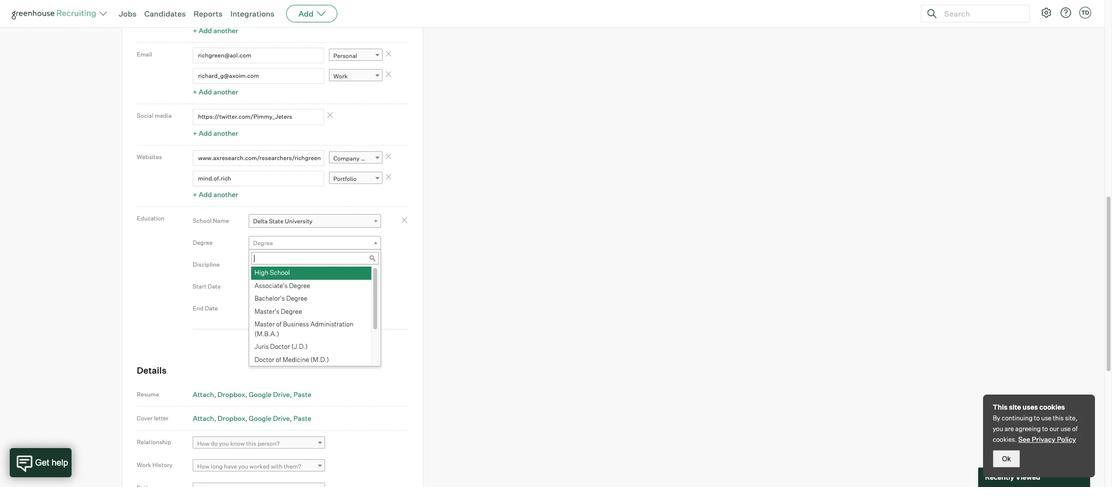 Task type: vqa. For each thing, say whether or not it's contained in the screenshot.
the bottom THE 'NO'
no



Task type: describe. For each thing, give the bounding box(es) containing it.
master's degree
[[255, 308, 302, 315]]

attach for resume
[[193, 391, 214, 399]]

+ add another link for email
[[193, 88, 238, 96]]

+ add another for websites
[[193, 191, 238, 199]]

worked
[[250, 463, 270, 471]]

media
[[155, 112, 172, 119]]

social media
[[137, 112, 172, 119]]

mm text field for end date
[[249, 301, 273, 317]]

cookies
[[1040, 403, 1066, 411]]

1 horizontal spatial you
[[238, 463, 248, 471]]

high
[[255, 269, 269, 277]]

see
[[1019, 435, 1031, 444]]

(m.b.a.)
[[255, 330, 279, 338]]

see privacy policy
[[1019, 435, 1077, 444]]

company
[[334, 155, 360, 162]]

degree link
[[249, 236, 381, 250]]

+ for email
[[193, 88, 197, 96]]

see privacy policy link
[[1019, 435, 1077, 444]]

jobs link
[[119, 9, 137, 19]]

associate's
[[255, 282, 288, 290]]

candidates
[[144, 9, 186, 19]]

master's
[[255, 308, 280, 315]]

uses
[[1023, 403, 1039, 411]]

dropbox link for resume
[[218, 391, 248, 399]]

relationship
[[137, 439, 171, 446]]

google for cover letter
[[249, 414, 272, 423]]

degree for bachelor's degree
[[286, 295, 308, 303]]

attach dropbox google drive paste for resume
[[193, 391, 312, 399]]

integrations
[[231, 9, 275, 19]]

paste link for resume
[[294, 391, 312, 399]]

school inside high school option
[[270, 269, 290, 277]]

history
[[152, 462, 173, 469]]

1 another from the top
[[214, 26, 238, 34]]

work history
[[137, 462, 173, 469]]

attach link for cover letter
[[193, 414, 216, 423]]

letter
[[154, 415, 169, 422]]

personal
[[334, 52, 357, 59]]

them?
[[284, 463, 301, 471]]

degree inside 'link'
[[253, 240, 273, 247]]

another for websites
[[214, 191, 238, 199]]

by continuing to use this site, you are agreeing to our use of cookies.
[[993, 414, 1078, 444]]

start
[[193, 283, 207, 290]]

resume
[[137, 391, 159, 398]]

end date
[[193, 305, 218, 312]]

continuing
[[1002, 414, 1033, 422]]

juris
[[255, 343, 269, 351]]

privacy
[[1032, 435, 1056, 444]]

integrations link
[[231, 9, 275, 19]]

add for websites
[[199, 191, 212, 199]]

google for resume
[[249, 391, 272, 399]]

+ add another for email
[[193, 88, 238, 96]]

recently viewed
[[986, 473, 1041, 482]]

associate's degree
[[255, 282, 310, 290]]

configure image
[[1041, 7, 1053, 19]]

greenhouse recruiting image
[[12, 8, 99, 19]]

td button
[[1080, 7, 1092, 19]]

you inside by continuing to use this site, you are agreeing to our use of cookies.
[[993, 425, 1004, 433]]

+ for social media
[[193, 129, 197, 137]]

university
[[285, 218, 313, 225]]

candidates link
[[144, 9, 186, 19]]

0 vertical spatial school
[[193, 217, 212, 225]]

social
[[137, 112, 154, 119]]

attach link for resume
[[193, 391, 216, 399]]

this for person?
[[246, 440, 256, 448]]

discipline link
[[249, 258, 381, 272]]

+ add another for social media
[[193, 129, 238, 137]]

+ for websites
[[193, 191, 197, 199]]

attach for cover letter
[[193, 414, 214, 423]]

site
[[1010, 403, 1022, 411]]

websites
[[137, 153, 162, 161]]

1 vertical spatial doctor
[[255, 356, 275, 364]]

reports
[[194, 9, 223, 19]]

are
[[1005, 425, 1015, 433]]

email
[[137, 50, 152, 58]]

education
[[137, 215, 165, 222]]

our
[[1050, 425, 1060, 433]]

policy
[[1058, 435, 1077, 444]]

company website
[[334, 155, 383, 162]]

of for doctor
[[276, 356, 281, 364]]

high school
[[255, 269, 290, 277]]

long
[[211, 463, 223, 471]]

paste link for cover letter
[[294, 414, 312, 423]]

yyyy text field for start date
[[275, 279, 304, 295]]

1 + add another link from the top
[[193, 26, 238, 34]]

start date
[[193, 283, 221, 290]]

paste for resume
[[294, 391, 312, 399]]

1 vertical spatial use
[[1061, 425, 1071, 433]]

have
[[224, 463, 237, 471]]

company website link
[[329, 151, 383, 166]]

degree down school name
[[193, 239, 213, 247]]

date for end date
[[205, 305, 218, 312]]

master
[[255, 321, 275, 328]]

list box containing high school
[[249, 267, 379, 367]]

ok
[[1003, 455, 1011, 463]]

portfolio link
[[329, 172, 383, 186]]

jobs
[[119, 9, 137, 19]]

how long have you worked with them?
[[197, 463, 301, 471]]

bachelor's
[[255, 295, 285, 303]]

with
[[271, 463, 283, 471]]

associate's degree option
[[251, 280, 372, 293]]

how long have you worked with them? link
[[193, 460, 325, 474]]



Task type: locate. For each thing, give the bounding box(es) containing it.
2 paste from the top
[[294, 414, 312, 423]]

this for site,
[[1054, 414, 1064, 422]]

2 + from the top
[[193, 88, 197, 96]]

name
[[213, 217, 229, 225]]

end
[[193, 305, 204, 312]]

doctor of medicine (m.d.) option
[[251, 354, 372, 367]]

1 horizontal spatial school
[[270, 269, 290, 277]]

school up associate's degree
[[270, 269, 290, 277]]

1 mm text field from the top
[[249, 279, 273, 295]]

ok button
[[993, 450, 1021, 468]]

1 vertical spatial you
[[219, 440, 229, 448]]

another
[[214, 26, 238, 34], [214, 88, 238, 96], [214, 129, 238, 137], [214, 191, 238, 199]]

this
[[993, 403, 1008, 411]]

1 horizontal spatial to
[[1043, 425, 1049, 433]]

dropbox link
[[218, 391, 248, 399], [218, 414, 248, 423]]

website
[[361, 155, 383, 162]]

add
[[299, 9, 314, 19], [199, 26, 212, 34], [199, 88, 212, 96], [199, 129, 212, 137], [199, 191, 212, 199]]

degree inside "option"
[[286, 295, 308, 303]]

this up our
[[1054, 414, 1064, 422]]

mm text field for start date
[[249, 279, 273, 295]]

school name
[[193, 217, 229, 225]]

1 vertical spatial of
[[276, 356, 281, 364]]

add inside the websites element
[[199, 191, 212, 199]]

how left long
[[197, 463, 210, 471]]

add for social media
[[199, 129, 212, 137]]

1 vertical spatial attach link
[[193, 414, 216, 423]]

0 vertical spatial google drive link
[[249, 391, 292, 399]]

state
[[269, 218, 284, 225]]

2 yyyy text field from the top
[[275, 301, 304, 317]]

1 vertical spatial to
[[1043, 425, 1049, 433]]

3 + add another link from the top
[[193, 129, 238, 137]]

work link for email's + add another link
[[329, 69, 383, 83]]

this right 'know'
[[246, 440, 256, 448]]

0 horizontal spatial use
[[1042, 414, 1052, 422]]

2 + add another link from the top
[[193, 88, 238, 96]]

attach dropbox google drive paste
[[193, 391, 312, 399], [193, 414, 312, 423]]

cover
[[137, 415, 153, 422]]

school
[[193, 217, 212, 225], [270, 269, 290, 277]]

0 vertical spatial mm text field
[[249, 279, 273, 295]]

2 paste link from the top
[[294, 414, 312, 423]]

3 + from the top
[[193, 129, 197, 137]]

of down site,
[[1073, 425, 1078, 433]]

degree down associate's degree option
[[286, 295, 308, 303]]

reports link
[[194, 9, 223, 19]]

mm text field up master
[[249, 301, 273, 317]]

0 vertical spatial attach dropbox google drive paste
[[193, 391, 312, 399]]

juris doctor (j.d.) option
[[251, 341, 372, 354]]

add inside popup button
[[299, 9, 314, 19]]

0 horizontal spatial to
[[1035, 414, 1041, 422]]

+ add another link for websites
[[193, 191, 238, 199]]

degree for associate's degree
[[289, 282, 310, 290]]

google drive link for resume
[[249, 391, 292, 399]]

this site uses cookies
[[993, 403, 1066, 411]]

work link for 4th + add another link from the bottom
[[329, 7, 383, 22]]

you right do
[[219, 440, 229, 448]]

google drive link up person?
[[249, 414, 292, 423]]

1 vertical spatial date
[[205, 305, 218, 312]]

0 vertical spatial paste
[[294, 391, 312, 399]]

1 vertical spatial attach dropbox google drive paste
[[193, 414, 312, 423]]

2 + add another from the top
[[193, 88, 238, 96]]

1 vertical spatial school
[[270, 269, 290, 277]]

1 google from the top
[[249, 391, 272, 399]]

use
[[1042, 414, 1052, 422], [1061, 425, 1071, 433]]

of inside master of business administration (m.b.a.)
[[276, 321, 282, 328]]

delta state university link
[[249, 214, 381, 229]]

how for how do you know this person?
[[197, 440, 210, 448]]

site,
[[1066, 414, 1078, 422]]

1 dropbox from the top
[[218, 391, 245, 399]]

2 attach dropbox google drive paste from the top
[[193, 414, 312, 423]]

0 vertical spatial attach link
[[193, 391, 216, 399]]

2 horizontal spatial you
[[993, 425, 1004, 433]]

attach
[[193, 391, 214, 399], [193, 414, 214, 423]]

drive
[[273, 391, 290, 399], [273, 414, 290, 423]]

0 horizontal spatial school
[[193, 217, 212, 225]]

you down the by
[[993, 425, 1004, 433]]

1 vertical spatial work link
[[329, 69, 383, 83]]

juris doctor (j.d.)
[[255, 343, 308, 351]]

doctor down juris
[[255, 356, 275, 364]]

1 vertical spatial paste
[[294, 414, 312, 423]]

cookies.
[[993, 436, 1018, 444]]

+ add another link
[[193, 26, 238, 34], [193, 88, 238, 96], [193, 129, 238, 137], [193, 191, 238, 199]]

1 vertical spatial yyyy text field
[[275, 301, 304, 317]]

1 horizontal spatial discipline
[[253, 262, 280, 269]]

+ add another inside the websites element
[[193, 191, 238, 199]]

0 vertical spatial drive
[[273, 391, 290, 399]]

master of business administration (m.b.a.)
[[255, 321, 354, 338]]

bachelor's degree option
[[251, 293, 372, 306]]

yyyy text field for end date
[[275, 301, 304, 317]]

1 vertical spatial this
[[246, 440, 256, 448]]

Search text field
[[942, 7, 1021, 21]]

dropbox
[[218, 391, 245, 399], [218, 414, 245, 423]]

add for email
[[199, 88, 212, 96]]

0 vertical spatial date
[[208, 283, 221, 290]]

google drive link down doctor of medicine (m.d.)
[[249, 391, 292, 399]]

4 + add another link from the top
[[193, 191, 238, 199]]

discipline
[[193, 261, 220, 269], [253, 262, 280, 269]]

0 vertical spatial this
[[1054, 414, 1064, 422]]

0 vertical spatial work link
[[329, 7, 383, 22]]

1 vertical spatial drive
[[273, 414, 290, 423]]

dropbox for resume
[[218, 391, 245, 399]]

0 vertical spatial use
[[1042, 414, 1052, 422]]

work up personal
[[334, 11, 348, 18]]

doctor of medicine (m.d.)
[[255, 356, 329, 364]]

1 vertical spatial attach
[[193, 414, 214, 423]]

paste
[[294, 391, 312, 399], [294, 414, 312, 423]]

1 horizontal spatial this
[[1054, 414, 1064, 422]]

+ inside the websites element
[[193, 191, 197, 199]]

2 dropbox from the top
[[218, 414, 245, 423]]

agreeing
[[1016, 425, 1041, 433]]

personal link
[[329, 49, 383, 63]]

1 vertical spatial google
[[249, 414, 272, 423]]

mm text field down high
[[249, 279, 273, 295]]

1 how from the top
[[197, 440, 210, 448]]

1 paste link from the top
[[294, 391, 312, 399]]

0 vertical spatial dropbox
[[218, 391, 245, 399]]

1 vertical spatial google drive link
[[249, 414, 292, 423]]

drive down doctor of medicine (m.d.)
[[273, 391, 290, 399]]

school left name
[[193, 217, 212, 225]]

administration
[[311, 321, 354, 328]]

2 attach from the top
[[193, 414, 214, 423]]

1 vertical spatial mm text field
[[249, 301, 273, 317]]

google down doctor of medicine (m.d.)
[[249, 391, 272, 399]]

work left 'history'
[[137, 462, 151, 469]]

websites element
[[193, 150, 409, 202]]

work
[[334, 11, 348, 18], [334, 73, 348, 80], [137, 462, 151, 469]]

how left do
[[197, 440, 210, 448]]

bachelor's degree
[[255, 295, 308, 303]]

attach link
[[193, 391, 216, 399], [193, 414, 216, 423]]

1 vertical spatial dropbox link
[[218, 414, 248, 423]]

td
[[1082, 9, 1090, 16]]

3 + add another from the top
[[193, 129, 238, 137]]

2 google drive link from the top
[[249, 414, 292, 423]]

0 vertical spatial to
[[1035, 414, 1041, 422]]

4 + add another from the top
[[193, 191, 238, 199]]

degree down high school option
[[289, 282, 310, 290]]

how
[[197, 440, 210, 448], [197, 463, 210, 471]]

list box
[[249, 267, 379, 367]]

know
[[230, 440, 245, 448]]

1 google drive link from the top
[[249, 391, 292, 399]]

by
[[993, 414, 1001, 422]]

1 attach from the top
[[193, 391, 214, 399]]

2 mm text field from the top
[[249, 301, 273, 317]]

how do you know this person? link
[[193, 437, 325, 451]]

1 vertical spatial work
[[334, 73, 348, 80]]

td button
[[1078, 5, 1094, 20]]

portfolio
[[334, 175, 357, 183]]

date right start
[[208, 283, 221, 290]]

you right have
[[238, 463, 248, 471]]

2 work link from the top
[[329, 69, 383, 83]]

(m.d.)
[[311, 356, 329, 364]]

drive for resume
[[273, 391, 290, 399]]

MM text field
[[249, 279, 273, 295], [249, 301, 273, 317]]

you
[[993, 425, 1004, 433], [219, 440, 229, 448], [238, 463, 248, 471]]

0 vertical spatial of
[[276, 321, 282, 328]]

delta state university
[[253, 218, 313, 225]]

date for start date
[[208, 283, 221, 290]]

0 vertical spatial dropbox link
[[218, 391, 248, 399]]

to left our
[[1043, 425, 1049, 433]]

add button
[[286, 5, 338, 22]]

google drive link
[[249, 391, 292, 399], [249, 414, 292, 423]]

1 yyyy text field from the top
[[275, 279, 304, 295]]

YYYY text field
[[275, 279, 304, 295], [275, 301, 304, 317]]

discipline inside discipline link
[[253, 262, 280, 269]]

1 vertical spatial dropbox
[[218, 414, 245, 423]]

use up policy
[[1061, 425, 1071, 433]]

paste link
[[294, 391, 312, 399], [294, 414, 312, 423]]

drive for cover letter
[[273, 414, 290, 423]]

google drive link for cover letter
[[249, 414, 292, 423]]

this
[[1054, 414, 1064, 422], [246, 440, 256, 448]]

4 another from the top
[[214, 191, 238, 199]]

1 dropbox link from the top
[[218, 391, 248, 399]]

work link down personal link
[[329, 69, 383, 83]]

work link up personal link
[[329, 7, 383, 22]]

degree
[[193, 239, 213, 247], [253, 240, 273, 247], [289, 282, 310, 290], [286, 295, 308, 303], [281, 308, 302, 315]]

None text field
[[193, 0, 324, 2], [193, 6, 324, 22], [193, 47, 324, 63], [193, 68, 324, 84], [193, 150, 324, 166], [193, 171, 324, 187], [251, 252, 379, 265], [193, 0, 324, 2], [193, 6, 324, 22], [193, 47, 324, 63], [193, 68, 324, 84], [193, 150, 324, 166], [193, 171, 324, 187], [251, 252, 379, 265]]

0 horizontal spatial this
[[246, 440, 256, 448]]

1 + add another from the top
[[193, 26, 238, 34]]

None text field
[[193, 109, 324, 125]]

discipline up 'start date'
[[193, 261, 220, 269]]

+
[[193, 26, 197, 34], [193, 88, 197, 96], [193, 129, 197, 137], [193, 191, 197, 199]]

master's degree option
[[251, 306, 372, 319]]

recently
[[986, 473, 1015, 482]]

date right end
[[205, 305, 218, 312]]

2 vertical spatial work
[[137, 462, 151, 469]]

2 dropbox link from the top
[[218, 414, 248, 423]]

cover letter
[[137, 415, 169, 422]]

0 vertical spatial doctor
[[270, 343, 290, 351]]

high school option
[[251, 267, 372, 280]]

do
[[211, 440, 218, 448]]

0 vertical spatial google
[[249, 391, 272, 399]]

attach dropbox google drive paste for cover letter
[[193, 414, 312, 423]]

0 horizontal spatial you
[[219, 440, 229, 448]]

dropbox for cover letter
[[218, 414, 245, 423]]

1 vertical spatial paste link
[[294, 414, 312, 423]]

2 another from the top
[[214, 88, 238, 96]]

google
[[249, 391, 272, 399], [249, 414, 272, 423]]

of inside by continuing to use this site, you are agreeing to our use of cookies.
[[1073, 425, 1078, 433]]

of down juris doctor (j.d.)
[[276, 356, 281, 364]]

another for social media
[[214, 129, 238, 137]]

this inside by continuing to use this site, you are agreeing to our use of cookies.
[[1054, 414, 1064, 422]]

of down master's degree
[[276, 321, 282, 328]]

1 drive from the top
[[273, 391, 290, 399]]

to down uses
[[1035, 414, 1041, 422]]

how do you know this person?
[[197, 440, 280, 448]]

doctor up doctor of medicine (m.d.)
[[270, 343, 290, 351]]

+ add another
[[193, 26, 238, 34], [193, 88, 238, 96], [193, 129, 238, 137], [193, 191, 238, 199]]

1 + from the top
[[193, 26, 197, 34]]

0 vertical spatial yyyy text field
[[275, 279, 304, 295]]

1 attach link from the top
[[193, 391, 216, 399]]

(j.d.)
[[292, 343, 308, 351]]

3 another from the top
[[214, 129, 238, 137]]

2 google from the top
[[249, 414, 272, 423]]

2 how from the top
[[197, 463, 210, 471]]

degree up business
[[281, 308, 302, 315]]

1 paste from the top
[[294, 391, 312, 399]]

to
[[1035, 414, 1041, 422], [1043, 425, 1049, 433]]

another inside the websites element
[[214, 191, 238, 199]]

of for master
[[276, 321, 282, 328]]

business
[[283, 321, 309, 328]]

1 work link from the top
[[329, 7, 383, 22]]

+ add another link for social media
[[193, 129, 238, 137]]

google up how do you know this person? link
[[249, 414, 272, 423]]

yyyy text field up bachelor's degree
[[275, 279, 304, 295]]

date
[[208, 283, 221, 290], [205, 305, 218, 312]]

use down cookies on the bottom right of the page
[[1042, 414, 1052, 422]]

0 vertical spatial you
[[993, 425, 1004, 433]]

4 + from the top
[[193, 191, 197, 199]]

degree for master's degree
[[281, 308, 302, 315]]

2 drive from the top
[[273, 414, 290, 423]]

yyyy text field up business
[[275, 301, 304, 317]]

details
[[137, 365, 167, 376]]

viewed
[[1016, 473, 1041, 482]]

1 horizontal spatial use
[[1061, 425, 1071, 433]]

discipline up associate's
[[253, 262, 280, 269]]

medicine
[[283, 356, 309, 364]]

2 vertical spatial you
[[238, 463, 248, 471]]

drive up person?
[[273, 414, 290, 423]]

paste for cover letter
[[294, 414, 312, 423]]

person?
[[258, 440, 280, 448]]

2 attach link from the top
[[193, 414, 216, 423]]

work link
[[329, 7, 383, 22], [329, 69, 383, 83]]

0 vertical spatial attach
[[193, 391, 214, 399]]

0 horizontal spatial discipline
[[193, 261, 220, 269]]

1 attach dropbox google drive paste from the top
[[193, 391, 312, 399]]

2 vertical spatial of
[[1073, 425, 1078, 433]]

0 vertical spatial how
[[197, 440, 210, 448]]

dropbox link for cover letter
[[218, 414, 248, 423]]

0 vertical spatial paste link
[[294, 391, 312, 399]]

how for how long have you worked with them?
[[197, 463, 210, 471]]

another for email
[[214, 88, 238, 96]]

0 vertical spatial work
[[334, 11, 348, 18]]

work down personal
[[334, 73, 348, 80]]

delta
[[253, 218, 268, 225]]

degree down delta
[[253, 240, 273, 247]]

1 vertical spatial how
[[197, 463, 210, 471]]

master of business administration (m.b.a.) option
[[251, 319, 372, 341]]



